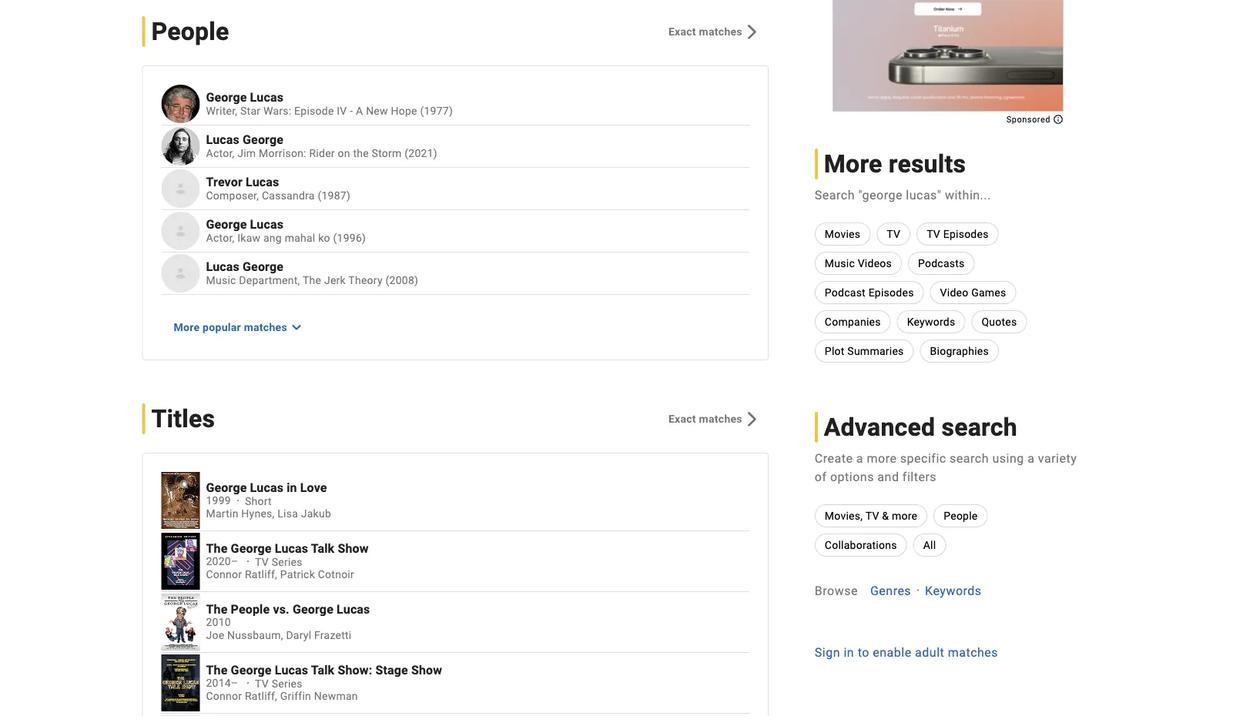 Task type: locate. For each thing, give the bounding box(es) containing it.
specific
[[901, 451, 947, 466]]

a up options
[[857, 451, 864, 466]]

search left the using
[[950, 451, 989, 466]]

lucas up griffin
[[275, 663, 308, 678]]

talk up newman
[[311, 663, 335, 678]]

2 horizontal spatial people
[[944, 510, 978, 522]]

0 horizontal spatial more
[[174, 321, 200, 334]]

0 vertical spatial exact
[[669, 25, 696, 38]]

1 vertical spatial search
[[950, 451, 989, 466]]

exact matches for titles
[[669, 413, 743, 425]]

connor down '2014–' on the left bottom
[[206, 691, 242, 703]]

lucas george button for lucas george music department, the jerk theory (2008)
[[206, 260, 750, 274]]

0 vertical spatial more
[[824, 149, 883, 178]]

0 vertical spatial connor
[[206, 569, 242, 582]]

ratliff,
[[245, 569, 277, 582], [245, 691, 277, 703]]

lucas down the writer,
[[206, 133, 240, 147]]

people up george lucas image
[[151, 17, 229, 46]]

george down ang
[[243, 260, 284, 274]]

george
[[206, 90, 247, 105], [243, 133, 284, 147], [206, 217, 247, 232], [243, 260, 284, 274], [206, 481, 247, 495], [231, 541, 272, 556], [293, 602, 334, 617], [231, 663, 272, 678]]

people
[[151, 17, 229, 46], [944, 510, 978, 522], [231, 602, 270, 617]]

0 vertical spatial exact matches button
[[656, 18, 769, 45]]

1 tv series from the top
[[255, 556, 303, 569]]

writer,
[[206, 105, 238, 117]]

in inside button
[[844, 645, 855, 660]]

1 connor from the top
[[206, 569, 242, 582]]

nussbaum,
[[227, 630, 283, 642]]

episodes down videos in the top of the page
[[869, 286, 914, 299]]

1999
[[206, 495, 231, 508]]

1 horizontal spatial in
[[844, 645, 855, 660]]

people up "nussbaum,"
[[231, 602, 270, 617]]

more inside button
[[174, 321, 200, 334]]

video games
[[940, 286, 1007, 299]]

ratliff, left griffin
[[245, 691, 277, 703]]

search
[[942, 413, 1018, 442], [950, 451, 989, 466]]

2 vertical spatial people
[[231, 602, 270, 617]]

actor, inside george lucas actor, ikaw ang mahal ko (1996)
[[206, 232, 235, 245]]

exact left arrow right image
[[669, 25, 696, 38]]

1 vertical spatial people
[[944, 510, 978, 522]]

1 vertical spatial george lucas button
[[206, 217, 750, 232]]

george inside george lucas writer, star wars: episode iv - a new hope (1977)
[[206, 90, 247, 105]]

ko
[[318, 232, 330, 245]]

the george lucas talk show
[[206, 541, 369, 556]]

lucas up patrick
[[275, 541, 308, 556]]

keywords button down the video
[[897, 310, 966, 334]]

adult
[[915, 645, 945, 660]]

2 vertical spatial inline image
[[175, 267, 187, 280]]

0 vertical spatial tv series
[[255, 556, 303, 569]]

&
[[882, 510, 889, 522]]

connor down 2020–
[[206, 569, 242, 582]]

of
[[815, 470, 827, 484]]

options
[[831, 470, 874, 484]]

1 lucas george button from the top
[[206, 133, 750, 147]]

daryl
[[286, 630, 312, 642]]

1 vertical spatial keywords
[[925, 584, 982, 598]]

the george lucas talk show: stage show (2014) image
[[161, 655, 200, 712]]

the inside the people vs. george lucas 2010 joe nussbaum, daryl frazetti
[[206, 602, 228, 617]]

the for the people vs. george lucas 2010 joe nussbaum, daryl frazetti
[[206, 602, 228, 617]]

inline image down lucas george image
[[175, 183, 187, 195]]

george down composer, at the top
[[206, 217, 247, 232]]

inline image for trevor lucas
[[175, 183, 187, 195]]

lucas"
[[906, 188, 942, 202]]

frazetti
[[314, 630, 352, 642]]

2 exact from the top
[[669, 413, 696, 425]]

in left love
[[287, 481, 297, 495]]

search up the using
[[942, 413, 1018, 442]]

rider
[[309, 147, 335, 160]]

1 vertical spatial music
[[206, 274, 236, 287]]

episodes inside button
[[869, 286, 914, 299]]

music inside button
[[825, 257, 855, 270]]

all button
[[913, 534, 946, 557]]

2 george lucas button from the top
[[206, 217, 750, 232]]

sponsored content section
[[833, 0, 1064, 124]]

1 horizontal spatial music
[[825, 257, 855, 270]]

tv up connor ratliff, patrick cotnoir
[[255, 556, 269, 569]]

0 vertical spatial lucas george button
[[206, 133, 750, 147]]

lucas up frazetti
[[337, 602, 370, 617]]

george right george lucas image
[[206, 90, 247, 105]]

actor, left jim
[[206, 147, 235, 160]]

1 horizontal spatial people
[[231, 602, 270, 617]]

george inside george lucas actor, ikaw ang mahal ko (1996)
[[206, 217, 247, 232]]

podcasts
[[918, 257, 965, 270]]

0 vertical spatial series
[[272, 556, 303, 569]]

2 actor, from the top
[[206, 232, 235, 245]]

george up "daryl"
[[293, 602, 334, 617]]

episodes for tv episodes
[[944, 228, 989, 240]]

2 inline image from the top
[[175, 225, 187, 237]]

keywords button down all button
[[925, 582, 982, 600]]

0 vertical spatial keywords
[[907, 316, 956, 328]]

the for the george lucas talk show: stage show
[[206, 663, 228, 678]]

lucas
[[250, 90, 284, 105], [206, 133, 240, 147], [246, 175, 279, 190], [250, 217, 284, 232], [206, 260, 240, 274], [250, 481, 284, 495], [275, 541, 308, 556], [337, 602, 370, 617], [275, 663, 308, 678]]

1 talk from the top
[[311, 541, 335, 556]]

(1996)
[[333, 232, 366, 245]]

1 horizontal spatial more
[[824, 149, 883, 178]]

(1987)
[[318, 189, 351, 202]]

lucas right the writer,
[[250, 90, 284, 105]]

lucas inside george lucas writer, star wars: episode iv - a new hope (1977)
[[250, 90, 284, 105]]

3 inline image from the top
[[175, 267, 187, 280]]

show right "stage"
[[411, 663, 442, 678]]

show
[[338, 541, 369, 556], [411, 663, 442, 678]]

george lucas button for george lucas actor, ikaw ang mahal ko (1996)
[[206, 217, 750, 232]]

music videos
[[825, 257, 892, 270]]

episode
[[294, 105, 334, 117]]

keywords down all button
[[925, 584, 982, 598]]

0 vertical spatial music
[[825, 257, 855, 270]]

1 vertical spatial connor
[[206, 691, 242, 703]]

ratliff, left patrick
[[245, 569, 277, 582]]

inline image up the more popular matches
[[175, 267, 187, 280]]

"george
[[859, 188, 903, 202]]

exact matches
[[669, 25, 743, 38], [669, 413, 743, 425]]

2 connor from the top
[[206, 691, 242, 703]]

lucas inside trevor lucas composer, cassandra (1987)
[[246, 175, 279, 190]]

(2021)
[[405, 147, 438, 160]]

connor ratliff, griffin newman
[[206, 691, 358, 703]]

2 exact matches from the top
[[669, 413, 743, 425]]

videos
[[858, 257, 892, 270]]

theory
[[349, 274, 383, 287]]

jakub
[[301, 508, 331, 521]]

1 george lucas button from the top
[[206, 90, 750, 105]]

inline image left the ikaw
[[175, 225, 187, 237]]

lucas down jim
[[246, 175, 279, 190]]

1 vertical spatial exact matches
[[669, 413, 743, 425]]

0 vertical spatial episodes
[[944, 228, 989, 240]]

2 series from the top
[[272, 678, 303, 690]]

ratliff, for the george lucas talk show
[[245, 569, 277, 582]]

cotnoir
[[318, 569, 354, 582]]

jim
[[237, 147, 256, 160]]

lucas george actor, jim morrison: rider on the storm (2021)
[[206, 133, 438, 160]]

2 a from the left
[[1028, 451, 1035, 466]]

lisa
[[278, 508, 298, 521]]

0 vertical spatial actor,
[[206, 147, 235, 160]]

lisa jakub, martin hynes, and jeff wiens in george lucas in love (1999) image
[[161, 472, 200, 529]]

1 series from the top
[[272, 556, 303, 569]]

2 ratliff, from the top
[[245, 691, 277, 703]]

0 horizontal spatial show
[[338, 541, 369, 556]]

keywords down the video
[[907, 316, 956, 328]]

genres
[[871, 584, 912, 598]]

more for more popular matches
[[174, 321, 200, 334]]

0 vertical spatial ratliff,
[[245, 569, 277, 582]]

a
[[857, 451, 864, 466], [1028, 451, 1035, 466]]

the george lucas talk show (2020) image
[[161, 533, 200, 590]]

talk up cotnoir on the bottom left of page
[[311, 541, 335, 556]]

series up connor ratliff, patrick cotnoir
[[272, 556, 303, 569]]

exact left arrow right icon
[[669, 413, 696, 425]]

series for show:
[[272, 678, 303, 690]]

2 talk from the top
[[311, 663, 335, 678]]

tv left &
[[866, 510, 880, 522]]

the up joe
[[206, 602, 228, 617]]

1 exact from the top
[[669, 25, 696, 38]]

1 horizontal spatial episodes
[[944, 228, 989, 240]]

tv series
[[255, 556, 303, 569], [255, 678, 303, 690]]

series up connor ratliff, griffin newman
[[272, 678, 303, 690]]

talk
[[311, 541, 335, 556], [311, 663, 335, 678]]

2 tv series from the top
[[255, 678, 303, 690]]

1 vertical spatial more
[[174, 321, 200, 334]]

more up and
[[867, 451, 897, 466]]

sign in to enable adult matches
[[815, 645, 999, 660]]

lucas inside george lucas actor, ikaw ang mahal ko (1996)
[[250, 217, 284, 232]]

tv series up connor ratliff, griffin newman
[[255, 678, 303, 690]]

1 vertical spatial lucas george button
[[206, 260, 750, 274]]

lucas left mahal
[[250, 217, 284, 232]]

1 vertical spatial exact matches button
[[656, 405, 769, 433]]

keywords
[[907, 316, 956, 328], [925, 584, 982, 598]]

music down 'movies' button
[[825, 257, 855, 270]]

summaries
[[848, 345, 904, 357]]

movies, tv & more
[[825, 510, 918, 522]]

more
[[867, 451, 897, 466], [892, 510, 918, 522]]

2 lucas george button from the top
[[206, 260, 750, 274]]

1 vertical spatial show
[[411, 663, 442, 678]]

george lucas button for george lucas writer, star wars: episode iv - a new hope (1977)
[[206, 90, 750, 105]]

1 horizontal spatial a
[[1028, 451, 1035, 466]]

1 horizontal spatial show
[[411, 663, 442, 678]]

1 vertical spatial series
[[272, 678, 303, 690]]

1 vertical spatial tv series
[[255, 678, 303, 690]]

search inside 'create a more specific search using a variety of options and filters'
[[950, 451, 989, 466]]

tv up podcasts
[[927, 228, 941, 240]]

more inside button
[[892, 510, 918, 522]]

lucas george button
[[206, 133, 750, 147], [206, 260, 750, 274]]

0 vertical spatial george lucas button
[[206, 90, 750, 105]]

more left "popular"
[[174, 321, 200, 334]]

0 horizontal spatial in
[[287, 481, 297, 495]]

connor
[[206, 569, 242, 582], [206, 691, 242, 703]]

inline image for lucas george
[[175, 267, 187, 280]]

tv series up connor ratliff, patrick cotnoir
[[255, 556, 303, 569]]

music
[[825, 257, 855, 270], [206, 274, 236, 287]]

1 exact matches from the top
[[669, 25, 743, 38]]

actor, inside lucas george actor, jim morrison: rider on the storm (2021)
[[206, 147, 235, 160]]

0 horizontal spatial music
[[206, 274, 236, 287]]

0 horizontal spatial episodes
[[869, 286, 914, 299]]

the george lucas talk show: stage show
[[206, 663, 442, 678]]

1 exact matches button from the top
[[656, 18, 769, 45]]

enable
[[873, 645, 912, 660]]

0 vertical spatial inline image
[[175, 183, 187, 195]]

0 horizontal spatial a
[[857, 451, 864, 466]]

expand more image
[[287, 318, 306, 337]]

0 vertical spatial exact matches
[[669, 25, 743, 38]]

more right &
[[892, 510, 918, 522]]

0 vertical spatial keywords button
[[897, 310, 966, 334]]

tv button
[[877, 223, 911, 246]]

0 vertical spatial talk
[[311, 541, 335, 556]]

george inside lucas george actor, jim morrison: rider on the storm (2021)
[[243, 133, 284, 147]]

the down martin
[[206, 541, 228, 556]]

music inside lucas george music department, the jerk theory (2008)
[[206, 274, 236, 287]]

plot summaries button
[[815, 340, 914, 363]]

quotes button
[[972, 310, 1027, 334]]

video
[[940, 286, 969, 299]]

show up cotnoir on the bottom left of page
[[338, 541, 369, 556]]

people up all button
[[944, 510, 978, 522]]

series for show
[[272, 556, 303, 569]]

1 vertical spatial ratliff,
[[245, 691, 277, 703]]

1 actor, from the top
[[206, 147, 235, 160]]

podcast episodes
[[825, 286, 914, 299]]

exact for people
[[669, 25, 696, 38]]

1 vertical spatial episodes
[[869, 286, 914, 299]]

on
[[338, 147, 350, 160]]

the
[[353, 147, 369, 160]]

lucas down the ikaw
[[206, 260, 240, 274]]

in left to
[[844, 645, 855, 660]]

more up search
[[824, 149, 883, 178]]

exact matches button for titles
[[656, 405, 769, 433]]

star
[[240, 105, 261, 117]]

1 vertical spatial more
[[892, 510, 918, 522]]

episodes inside button
[[944, 228, 989, 240]]

1 vertical spatial in
[[844, 645, 855, 660]]

george up martin
[[206, 481, 247, 495]]

(1977)
[[420, 105, 453, 117]]

1 vertical spatial talk
[[311, 663, 335, 678]]

the left jerk
[[303, 274, 321, 287]]

2 exact matches button from the top
[[656, 405, 769, 433]]

1 vertical spatial exact
[[669, 413, 696, 425]]

a right the using
[[1028, 451, 1035, 466]]

inline image
[[175, 183, 187, 195], [175, 225, 187, 237], [175, 267, 187, 280]]

george lucas actor, ikaw ang mahal ko (1996)
[[206, 217, 366, 245]]

george down star
[[243, 133, 284, 147]]

ratliff, for the george lucas talk show: stage show
[[245, 691, 277, 703]]

0 vertical spatial more
[[867, 451, 897, 466]]

1 vertical spatial actor,
[[206, 232, 235, 245]]

episodes up podcasts
[[944, 228, 989, 240]]

sponsored
[[1007, 115, 1053, 124]]

tv episodes
[[927, 228, 989, 240]]

joe
[[206, 630, 224, 642]]

0 vertical spatial people
[[151, 17, 229, 46]]

2010
[[206, 617, 231, 629]]

love
[[300, 481, 327, 495]]

advanced search
[[824, 413, 1018, 442]]

1 vertical spatial inline image
[[175, 225, 187, 237]]

tv series for show:
[[255, 678, 303, 690]]

music up "popular"
[[206, 274, 236, 287]]

1 inline image from the top
[[175, 183, 187, 195]]

the down joe
[[206, 663, 228, 678]]

1 ratliff, from the top
[[245, 569, 277, 582]]

actor, left the ikaw
[[206, 232, 235, 245]]

george lucas button
[[206, 90, 750, 105], [206, 217, 750, 232]]



Task type: describe. For each thing, give the bounding box(es) containing it.
department,
[[239, 274, 300, 287]]

newman
[[314, 691, 358, 703]]

quotes
[[982, 316, 1017, 328]]

create
[[815, 451, 853, 466]]

create a more specific search using a variety of options and filters
[[815, 451, 1077, 484]]

wars:
[[263, 105, 292, 117]]

the george lucas talk show: stage show button
[[206, 663, 750, 678]]

the people vs. george lucas (2010) image
[[161, 594, 200, 651]]

popular
[[203, 321, 241, 334]]

variety
[[1038, 451, 1077, 466]]

morrison:
[[259, 147, 306, 160]]

george lucas in love button
[[206, 481, 750, 495]]

results
[[889, 149, 966, 178]]

storm
[[372, 147, 402, 160]]

within...
[[945, 188, 991, 202]]

show:
[[338, 663, 372, 678]]

collaborations button
[[815, 534, 907, 557]]

the people vs. george lucas button
[[206, 602, 750, 617]]

1 a from the left
[[857, 451, 864, 466]]

advanced
[[824, 413, 936, 442]]

lucas george image
[[161, 127, 200, 166]]

people inside button
[[944, 510, 978, 522]]

lucas george button for lucas george actor, jim morrison: rider on the storm (2021)
[[206, 133, 750, 147]]

new
[[366, 105, 388, 117]]

more popular matches button
[[161, 314, 313, 341]]

lucas inside lucas george actor, jim morrison: rider on the storm (2021)
[[206, 133, 240, 147]]

inline image for george lucas
[[175, 225, 187, 237]]

1 vertical spatial keywords button
[[925, 582, 982, 600]]

companies button
[[815, 310, 891, 334]]

plot summaries
[[825, 345, 904, 357]]

connor for the george lucas talk show
[[206, 569, 242, 582]]

mahal
[[285, 232, 316, 245]]

sign
[[815, 645, 841, 660]]

movies, tv & more button
[[815, 505, 928, 528]]

ang
[[263, 232, 282, 245]]

podcast episodes button
[[815, 281, 924, 304]]

0 vertical spatial search
[[942, 413, 1018, 442]]

all
[[924, 539, 936, 552]]

biographies
[[930, 345, 989, 357]]

george inside the people vs. george lucas 2010 joe nussbaum, daryl frazetti
[[293, 602, 334, 617]]

games
[[972, 286, 1007, 299]]

movies,
[[825, 510, 863, 522]]

lucas inside lucas george music department, the jerk theory (2008)
[[206, 260, 240, 274]]

video games button
[[930, 281, 1017, 304]]

hope
[[391, 105, 417, 117]]

martin hynes, lisa jakub
[[206, 508, 331, 521]]

episodes for podcast episodes
[[869, 286, 914, 299]]

exact matches button for people
[[656, 18, 769, 45]]

more popular matches
[[174, 321, 287, 334]]

martin
[[206, 508, 239, 521]]

(2008)
[[386, 274, 418, 287]]

0 vertical spatial show
[[338, 541, 369, 556]]

keywords inside button
[[907, 316, 956, 328]]

iv
[[337, 105, 347, 117]]

using
[[993, 451, 1024, 466]]

trevor lucas composer, cassandra (1987)
[[206, 175, 351, 202]]

george lucas in love
[[206, 481, 327, 495]]

arrow right image
[[743, 410, 761, 428]]

biographies button
[[920, 340, 999, 363]]

george inside lucas george music department, the jerk theory (2008)
[[243, 260, 284, 274]]

short
[[245, 495, 272, 508]]

-
[[350, 105, 353, 117]]

to
[[858, 645, 870, 660]]

talk for show:
[[311, 663, 335, 678]]

0 vertical spatial in
[[287, 481, 297, 495]]

cassandra
[[262, 189, 315, 202]]

podcasts button
[[908, 252, 975, 275]]

exact matches for people
[[669, 25, 743, 38]]

stage
[[376, 663, 408, 678]]

composer,
[[206, 189, 259, 202]]

george lucas image
[[161, 85, 200, 123]]

collaborations
[[825, 539, 897, 552]]

connor for the george lucas talk show: stage show
[[206, 691, 242, 703]]

search "george lucas" within...
[[815, 188, 991, 202]]

2014–
[[206, 678, 241, 690]]

george down "nussbaum,"
[[231, 663, 272, 678]]

filters
[[903, 470, 937, 484]]

the people vs. george lucas 2010 joe nussbaum, daryl frazetti
[[206, 602, 370, 642]]

0 horizontal spatial people
[[151, 17, 229, 46]]

tv series for show
[[255, 556, 303, 569]]

patrick
[[280, 569, 315, 582]]

more results
[[824, 149, 966, 178]]

tv up videos in the top of the page
[[887, 228, 901, 240]]

lucas george music department, the jerk theory (2008)
[[206, 260, 418, 287]]

a
[[356, 105, 363, 117]]

more for more results
[[824, 149, 883, 178]]

the for the george lucas talk show
[[206, 541, 228, 556]]

exact for titles
[[669, 413, 696, 425]]

people inside the people vs. george lucas 2010 joe nussbaum, daryl frazetti
[[231, 602, 270, 617]]

trevor
[[206, 175, 243, 190]]

hynes,
[[241, 508, 275, 521]]

actor, for george lucas
[[206, 232, 235, 245]]

griffin
[[280, 691, 311, 703]]

plot
[[825, 345, 845, 357]]

arrow right image
[[743, 22, 761, 41]]

titles
[[151, 404, 215, 433]]

lucas up the martin hynes, lisa jakub
[[250, 481, 284, 495]]

actor, for lucas george
[[206, 147, 235, 160]]

more inside 'create a more specific search using a variety of options and filters'
[[867, 451, 897, 466]]

sign in to enable adult matches button
[[815, 643, 999, 662]]

talk for show
[[311, 541, 335, 556]]

people button
[[934, 505, 988, 528]]

movies
[[825, 228, 861, 240]]

tv episodes button
[[917, 223, 999, 246]]

vs.
[[273, 602, 290, 617]]

genres button
[[871, 582, 912, 600]]

tv up connor ratliff, griffin newman
[[255, 678, 269, 690]]

george down hynes,
[[231, 541, 272, 556]]

the inside lucas george music department, the jerk theory (2008)
[[303, 274, 321, 287]]

lucas inside the people vs. george lucas 2010 joe nussbaum, daryl frazetti
[[337, 602, 370, 617]]

podcast
[[825, 286, 866, 299]]

search
[[815, 188, 855, 202]]



Task type: vqa. For each thing, say whether or not it's contained in the screenshot.
© 2012
no



